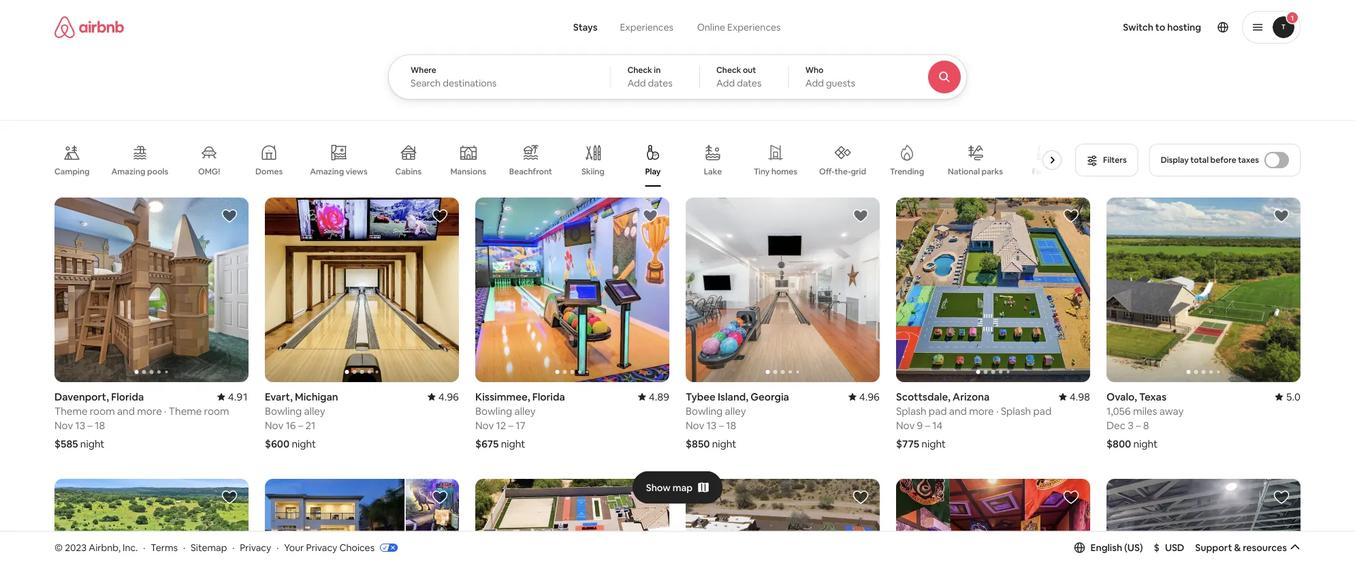 Task type: vqa. For each thing, say whether or not it's contained in the screenshot.
the bottom 'Airbnb'
no



Task type: locate. For each thing, give the bounding box(es) containing it.
check
[[628, 65, 652, 75], [717, 65, 741, 75]]

1 horizontal spatial and
[[949, 404, 967, 417]]

13
[[75, 418, 85, 432], [707, 418, 717, 432]]

– inside davenport, florida theme room and more · theme room nov 13 – 18 $585 night
[[88, 418, 93, 432]]

1 horizontal spatial alley
[[515, 404, 536, 417]]

amazing
[[310, 166, 344, 177], [111, 166, 145, 177]]

4.96 out of 5 average rating image left kissimmee,
[[428, 390, 459, 403]]

1 nov from the left
[[54, 418, 73, 432]]

guests
[[826, 77, 856, 89]]

0 horizontal spatial 4.96
[[439, 390, 459, 403]]

0 horizontal spatial and
[[117, 404, 135, 417]]

5.0
[[1287, 390, 1301, 403]]

add to wishlist: markesan, wisconsin image
[[1274, 489, 1290, 505]]

18 down island,
[[726, 418, 737, 432]]

2 horizontal spatial add to wishlist: scottsdale, arizona image
[[1063, 208, 1080, 224]]

17
[[516, 418, 526, 432]]

13 inside davenport, florida theme room and more · theme room nov 13 – 18 $585 night
[[75, 418, 85, 432]]

nov up $585
[[54, 418, 73, 432]]

2 more from the left
[[969, 404, 994, 417]]

night inside ovalo, texas 1,056 miles away dec 3 – 8 $800 night
[[1134, 437, 1158, 450]]

hosting
[[1168, 21, 1202, 33]]

– right 9
[[925, 418, 931, 432]]

add to wishlist: davenport, florida image
[[221, 208, 238, 224]]

filters
[[1104, 155, 1127, 165]]

0 horizontal spatial bowling
[[265, 404, 302, 417]]

0 horizontal spatial pad
[[929, 404, 947, 417]]

1 horizontal spatial room
[[204, 404, 229, 417]]

2 18 from the left
[[726, 418, 737, 432]]

skiing
[[582, 166, 605, 177]]

0 horizontal spatial alley
[[304, 404, 325, 417]]

before
[[1211, 155, 1237, 165]]

dates for check in add dates
[[648, 77, 673, 89]]

florida inside 'kissimmee, florida bowling alley nov 12 – 17 $675 night'
[[532, 390, 565, 403]]

1 horizontal spatial check
[[717, 65, 741, 75]]

3 – from the left
[[509, 418, 514, 432]]

8
[[1144, 418, 1150, 432]]

1 – from the left
[[88, 418, 93, 432]]

off-
[[820, 166, 835, 177]]

dec
[[1107, 418, 1126, 432]]

florida
[[111, 390, 144, 403], [532, 390, 565, 403]]

florida right kissimmee,
[[532, 390, 565, 403]]

0 horizontal spatial room
[[90, 404, 115, 417]]

more inside davenport, florida theme room and more · theme room nov 13 – 18 $585 night
[[137, 404, 162, 417]]

1 add from the left
[[628, 77, 646, 89]]

more
[[137, 404, 162, 417], [969, 404, 994, 417]]

tiny
[[754, 166, 770, 177]]

nov left '12'
[[475, 418, 494, 432]]

3
[[1128, 418, 1134, 432]]

6 – from the left
[[1136, 418, 1141, 432]]

2 and from the left
[[949, 404, 967, 417]]

check in add dates
[[628, 65, 673, 89]]

alley down island,
[[725, 404, 746, 417]]

arizona
[[953, 390, 990, 403]]

none search field containing stays
[[388, 0, 1005, 99]]

check inside the check out add dates
[[717, 65, 741, 75]]

0 horizontal spatial add to wishlist: scottsdale, arizona image
[[642, 489, 659, 505]]

1,056
[[1107, 404, 1131, 417]]

4 – from the left
[[719, 418, 724, 432]]

alley down michigan
[[304, 404, 325, 417]]

0 horizontal spatial amazing
[[111, 166, 145, 177]]

off-the-grid
[[820, 166, 866, 177]]

1 alley from the left
[[304, 404, 325, 417]]

add to wishlist: dripping springs, texas image
[[221, 489, 238, 505]]

1 horizontal spatial theme
[[169, 404, 202, 417]]

miles
[[1133, 404, 1158, 417]]

2 alley from the left
[[515, 404, 536, 417]]

bowling down tybee
[[686, 404, 723, 417]]

amazing left views
[[310, 166, 344, 177]]

– down island,
[[719, 418, 724, 432]]

2 dates from the left
[[737, 77, 762, 89]]

6 night from the left
[[1134, 437, 1158, 450]]

dates down out
[[737, 77, 762, 89]]

amazing for amazing views
[[310, 166, 344, 177]]

night right $850
[[712, 437, 737, 450]]

Where field
[[411, 77, 589, 89]]

experiences up in
[[620, 21, 674, 33]]

– right 3
[[1136, 418, 1141, 432]]

privacy left the your
[[240, 541, 271, 554]]

theme
[[54, 404, 88, 417], [169, 404, 202, 417]]

1 privacy from the left
[[240, 541, 271, 554]]

$585
[[54, 437, 78, 450]]

5 nov from the left
[[896, 418, 915, 432]]

2 horizontal spatial add
[[806, 77, 824, 89]]

splash
[[896, 404, 927, 417], [1001, 404, 1031, 417]]

1 horizontal spatial 4.96 out of 5 average rating image
[[849, 390, 880, 403]]

alley up 17
[[515, 404, 536, 417]]

0 horizontal spatial splash
[[896, 404, 927, 417]]

airbnb,
[[89, 541, 121, 554]]

what can we help you find? tab list
[[563, 14, 685, 41]]

check left in
[[628, 65, 652, 75]]

mansions
[[451, 166, 486, 177]]

– left 17
[[509, 418, 514, 432]]

amazing pools
[[111, 166, 168, 177]]

bowling down evart, at the bottom left of page
[[265, 404, 302, 417]]

2 horizontal spatial bowling
[[686, 404, 723, 417]]

add down "who"
[[806, 77, 824, 89]]

pad
[[929, 404, 947, 417], [1034, 404, 1052, 417]]

4.89 out of 5 average rating image
[[638, 390, 670, 403]]

nov inside 'tybee island, georgia bowling alley nov 13 – 18 $850 night'
[[686, 418, 705, 432]]

4.96
[[439, 390, 459, 403], [860, 390, 880, 403]]

your privacy choices link
[[284, 541, 398, 554]]

13 up $850
[[707, 418, 717, 432]]

4.96 left kissimmee,
[[439, 390, 459, 403]]

1 dates from the left
[[648, 77, 673, 89]]

$
[[1154, 541, 1160, 554]]

florida for room
[[111, 390, 144, 403]]

total
[[1191, 155, 1209, 165]]

0 horizontal spatial 13
[[75, 418, 85, 432]]

beachfront
[[509, 166, 552, 177]]

add for check in add dates
[[628, 77, 646, 89]]

21
[[306, 418, 316, 432]]

5 night from the left
[[922, 437, 946, 450]]

room
[[90, 404, 115, 417], [204, 404, 229, 417]]

3 nov from the left
[[475, 418, 494, 432]]

1 horizontal spatial bowling
[[475, 404, 512, 417]]

alley inside "evart, michigan bowling alley nov 16 – 21 $600 night"
[[304, 404, 325, 417]]

4.96 left scottsdale,
[[860, 390, 880, 403]]

domes
[[256, 166, 283, 177]]

· inside davenport, florida theme room and more · theme room nov 13 – 18 $585 night
[[164, 404, 167, 417]]

2 nov from the left
[[265, 418, 284, 432]]

None search field
[[388, 0, 1005, 99]]

experiences
[[620, 21, 674, 33], [728, 21, 781, 33]]

your
[[284, 541, 304, 554]]

0 horizontal spatial experiences
[[620, 21, 674, 33]]

room down 4.91 out of 5 average rating image
[[204, 404, 229, 417]]

– inside ovalo, texas 1,056 miles away dec 3 – 8 $800 night
[[1136, 418, 1141, 432]]

out
[[743, 65, 756, 75]]

kissimmee,
[[475, 390, 530, 403]]

1 horizontal spatial experiences
[[728, 21, 781, 33]]

amazing for amazing pools
[[111, 166, 145, 177]]

2 pad from the left
[[1034, 404, 1052, 417]]

2 horizontal spatial alley
[[725, 404, 746, 417]]

2 4.96 from the left
[[860, 390, 880, 403]]

dates inside the check out add dates
[[737, 77, 762, 89]]

1 horizontal spatial 18
[[726, 418, 737, 432]]

privacy right the your
[[306, 541, 337, 554]]

2 – from the left
[[298, 418, 303, 432]]

add down the experiences button
[[628, 77, 646, 89]]

3 add from the left
[[806, 77, 824, 89]]

2 room from the left
[[204, 404, 229, 417]]

18 inside davenport, florida theme room and more · theme room nov 13 – 18 $585 night
[[95, 418, 105, 432]]

5 – from the left
[[925, 418, 931, 432]]

1 horizontal spatial dates
[[737, 77, 762, 89]]

bowling inside "evart, michigan bowling alley nov 16 – 21 $600 night"
[[265, 404, 302, 417]]

1 bowling from the left
[[265, 404, 302, 417]]

1 florida from the left
[[111, 390, 144, 403]]

0 horizontal spatial privacy
[[240, 541, 271, 554]]

0 horizontal spatial theme
[[54, 404, 88, 417]]

3 alley from the left
[[725, 404, 746, 417]]

dates down in
[[648, 77, 673, 89]]

1 horizontal spatial more
[[969, 404, 994, 417]]

more for arizona
[[969, 404, 994, 417]]

3 bowling from the left
[[686, 404, 723, 417]]

– inside 'tybee island, georgia bowling alley nov 13 – 18 $850 night'
[[719, 418, 724, 432]]

alley inside 'kissimmee, florida bowling alley nov 12 – 17 $675 night'
[[515, 404, 536, 417]]

add to wishlist: kissimmee, florida image
[[432, 489, 448, 505]]

night down 14
[[922, 437, 946, 450]]

check left out
[[717, 65, 741, 75]]

stays button
[[563, 14, 609, 41]]

0 horizontal spatial dates
[[648, 77, 673, 89]]

bowling inside 'kissimmee, florida bowling alley nov 12 – 17 $675 night'
[[475, 404, 512, 417]]

stays tab panel
[[388, 54, 1005, 99]]

4.96 out of 5 average rating image for tybee island, georgia bowling alley nov 13 – 18 $850 night
[[849, 390, 880, 403]]

and inside davenport, florida theme room and more · theme room nov 13 – 18 $585 night
[[117, 404, 135, 417]]

nov
[[54, 418, 73, 432], [265, 418, 284, 432], [475, 418, 494, 432], [686, 418, 705, 432], [896, 418, 915, 432]]

0 horizontal spatial check
[[628, 65, 652, 75]]

night inside davenport, florida theme room and more · theme room nov 13 – 18 $585 night
[[80, 437, 105, 450]]

1 experiences from the left
[[620, 21, 674, 33]]

and for room
[[117, 404, 135, 417]]

add to wishlist: kissimmee, florida image up english (us) button
[[1063, 489, 1080, 505]]

4.96 for tybee island, georgia bowling alley nov 13 – 18 $850 night
[[860, 390, 880, 403]]

dates
[[648, 77, 673, 89], [737, 77, 762, 89]]

0 vertical spatial add to wishlist: kissimmee, florida image
[[642, 208, 659, 224]]

1 4.96 out of 5 average rating image from the left
[[428, 390, 459, 403]]

0 horizontal spatial 4.96 out of 5 average rating image
[[428, 390, 459, 403]]

1 horizontal spatial 13
[[707, 418, 717, 432]]

homes
[[772, 166, 798, 177]]

2 night from the left
[[292, 437, 316, 450]]

bowling up '12'
[[475, 404, 512, 417]]

night
[[80, 437, 105, 450], [292, 437, 316, 450], [501, 437, 525, 450], [712, 437, 737, 450], [922, 437, 946, 450], [1134, 437, 1158, 450]]

check inside check in add dates
[[628, 65, 652, 75]]

sitemap
[[191, 541, 227, 554]]

add inside the check out add dates
[[717, 77, 735, 89]]

1 night from the left
[[80, 437, 105, 450]]

0 horizontal spatial florida
[[111, 390, 144, 403]]

1 and from the left
[[117, 404, 135, 417]]

away
[[1160, 404, 1184, 417]]

trending
[[890, 166, 925, 177]]

night down 17
[[501, 437, 525, 450]]

display total before taxes
[[1161, 155, 1260, 165]]

english (us)
[[1091, 541, 1143, 554]]

play
[[645, 166, 661, 177]]

1 horizontal spatial 4.96
[[860, 390, 880, 403]]

nov up $850
[[686, 418, 705, 432]]

13 inside 'tybee island, georgia bowling alley nov 13 – 18 $850 night'
[[707, 418, 717, 432]]

night down 21
[[292, 437, 316, 450]]

georgia
[[751, 390, 789, 403]]

night down 8
[[1134, 437, 1158, 450]]

alley
[[304, 404, 325, 417], [515, 404, 536, 417], [725, 404, 746, 417]]

2 add from the left
[[717, 77, 735, 89]]

night inside scottsdale, arizona splash pad and more · splash pad nov 9 – 14 $775 night
[[922, 437, 946, 450]]

night inside 'kissimmee, florida bowling alley nov 12 – 17 $675 night'
[[501, 437, 525, 450]]

0 horizontal spatial 18
[[95, 418, 105, 432]]

and for pad
[[949, 404, 967, 417]]

1 4.96 from the left
[[439, 390, 459, 403]]

nov inside davenport, florida theme room and more · theme room nov 13 – 18 $585 night
[[54, 418, 73, 432]]

add to wishlist: kissimmee, florida image down the play
[[642, 208, 659, 224]]

2 florida from the left
[[532, 390, 565, 403]]

– down davenport,
[[88, 418, 93, 432]]

room down davenport,
[[90, 404, 115, 417]]

18 down davenport,
[[95, 418, 105, 432]]

group
[[54, 134, 1068, 187], [54, 198, 249, 382], [265, 198, 459, 382], [475, 198, 670, 382], [686, 198, 880, 382], [896, 198, 1091, 382], [1107, 198, 1301, 382], [54, 479, 249, 564], [265, 479, 459, 564], [475, 479, 670, 564], [686, 479, 880, 564], [896, 479, 1091, 564], [1107, 479, 1301, 564]]

4.98 out of 5 average rating image
[[1059, 390, 1091, 403]]

4 nov from the left
[[686, 418, 705, 432]]

4 night from the left
[[712, 437, 737, 450]]

2 4.96 out of 5 average rating image from the left
[[849, 390, 880, 403]]

1 horizontal spatial splash
[[1001, 404, 1031, 417]]

1 horizontal spatial add to wishlist: kissimmee, florida image
[[1063, 489, 1080, 505]]

scottsdale, arizona splash pad and more · splash pad nov 9 – 14 $775 night
[[896, 390, 1052, 450]]

13 up $585
[[75, 418, 85, 432]]

add to wishlist: evart, michigan image
[[432, 208, 448, 224]]

and inside scottsdale, arizona splash pad and more · splash pad nov 9 – 14 $775 night
[[949, 404, 967, 417]]

florida right davenport,
[[111, 390, 144, 403]]

1 horizontal spatial privacy
[[306, 541, 337, 554]]

add inside check in add dates
[[628, 77, 646, 89]]

0 horizontal spatial add
[[628, 77, 646, 89]]

2 check from the left
[[717, 65, 741, 75]]

1 horizontal spatial amazing
[[310, 166, 344, 177]]

1 18 from the left
[[95, 418, 105, 432]]

4.96 out of 5 average rating image
[[428, 390, 459, 403], [849, 390, 880, 403]]

0 horizontal spatial more
[[137, 404, 162, 417]]

omg!
[[198, 166, 220, 177]]

nov left 16
[[265, 418, 284, 432]]

$ usd
[[1154, 541, 1185, 554]]

add down online experiences
[[717, 77, 735, 89]]

3 night from the left
[[501, 437, 525, 450]]

more for florida
[[137, 404, 162, 417]]

2 bowling from the left
[[475, 404, 512, 417]]

add to wishlist: kissimmee, florida image
[[642, 208, 659, 224], [1063, 489, 1080, 505]]

4.96 out of 5 average rating image left scottsdale,
[[849, 390, 880, 403]]

dates inside check in add dates
[[648, 77, 673, 89]]

amazing left pools
[[111, 166, 145, 177]]

nov left 9
[[896, 418, 915, 432]]

1 horizontal spatial add to wishlist: scottsdale, arizona image
[[853, 489, 869, 505]]

1 check from the left
[[628, 65, 652, 75]]

1 horizontal spatial add
[[717, 77, 735, 89]]

1 horizontal spatial florida
[[532, 390, 565, 403]]

4.91
[[228, 390, 249, 403]]

add to wishlist: scottsdale, arizona image
[[1063, 208, 1080, 224], [642, 489, 659, 505], [853, 489, 869, 505]]

– left 21
[[298, 418, 303, 432]]

1 more from the left
[[137, 404, 162, 417]]

1 horizontal spatial pad
[[1034, 404, 1052, 417]]

who add guests
[[806, 65, 856, 89]]

group containing amazing views
[[54, 134, 1068, 187]]

experiences right online in the right of the page
[[728, 21, 781, 33]]

experiences inside button
[[620, 21, 674, 33]]

bowling for 12
[[475, 404, 512, 417]]

1 13 from the left
[[75, 418, 85, 432]]

1 button
[[1242, 11, 1301, 44]]

1
[[1291, 13, 1294, 22]]

night right $585
[[80, 437, 105, 450]]

florida inside davenport, florida theme room and more · theme room nov 13 – 18 $585 night
[[111, 390, 144, 403]]

2 13 from the left
[[707, 418, 717, 432]]

more inside scottsdale, arizona splash pad and more · splash pad nov 9 – 14 $775 night
[[969, 404, 994, 417]]

english (us) button
[[1075, 541, 1143, 554]]



Task type: describe. For each thing, give the bounding box(es) containing it.
texas
[[1140, 390, 1167, 403]]

18 inside 'tybee island, georgia bowling alley nov 13 – 18 $850 night'
[[726, 418, 737, 432]]

evart,
[[265, 390, 293, 403]]

· inside scottsdale, arizona splash pad and more · splash pad nov 9 – 14 $775 night
[[997, 404, 999, 417]]

nov inside "evart, michigan bowling alley nov 16 – 21 $600 night"
[[265, 418, 284, 432]]

0 horizontal spatial add to wishlist: kissimmee, florida image
[[642, 208, 659, 224]]

bowling for 16
[[265, 404, 302, 417]]

add inside who add guests
[[806, 77, 824, 89]]

lake
[[704, 166, 722, 177]]

– inside 'kissimmee, florida bowling alley nov 12 – 17 $675 night'
[[509, 418, 514, 432]]

nov inside 'kissimmee, florida bowling alley nov 12 – 17 $675 night'
[[475, 418, 494, 432]]

support & resources button
[[1196, 541, 1301, 554]]

usd
[[1165, 541, 1185, 554]]

michigan
[[295, 390, 338, 403]]

$775
[[896, 437, 920, 450]]

tybee island, georgia bowling alley nov 13 – 18 $850 night
[[686, 390, 789, 450]]

$600
[[265, 437, 290, 450]]

switch to hosting link
[[1115, 13, 1210, 42]]

2023
[[65, 541, 87, 554]]

bowling inside 'tybee island, georgia bowling alley nov 13 – 18 $850 night'
[[686, 404, 723, 417]]

terms link
[[151, 541, 178, 554]]

island,
[[718, 390, 749, 403]]

support
[[1196, 541, 1233, 554]]

alley inside 'tybee island, georgia bowling alley nov 13 – 18 $850 night'
[[725, 404, 746, 417]]

show map button
[[633, 471, 723, 504]]

alley for nov 16 – 21
[[304, 404, 325, 417]]

check for check out add dates
[[717, 65, 741, 75]]

4.96 out of 5 average rating image for evart, michigan bowling alley nov 16 – 21 $600 night
[[428, 390, 459, 403]]

1 splash from the left
[[896, 404, 927, 417]]

where
[[411, 65, 437, 75]]

1 room from the left
[[90, 404, 115, 417]]

map
[[673, 481, 693, 494]]

16
[[286, 418, 296, 432]]

davenport,
[[54, 390, 109, 403]]

check for check in add dates
[[628, 65, 652, 75]]

– inside scottsdale, arizona splash pad and more · splash pad nov 9 – 14 $775 night
[[925, 418, 931, 432]]

add to wishlist: ovalo, texas image
[[1274, 208, 1290, 224]]

4.96 for evart, michigan bowling alley nov 16 – 21 $600 night
[[439, 390, 459, 403]]

terms · sitemap · privacy ·
[[151, 541, 279, 554]]

kissimmee, florida bowling alley nov 12 – 17 $675 night
[[475, 390, 565, 450]]

– inside "evart, michigan bowling alley nov 16 – 21 $600 night"
[[298, 418, 303, 432]]

© 2023 airbnb, inc. ·
[[54, 541, 145, 554]]

2 theme from the left
[[169, 404, 202, 417]]

add to wishlist: tybee island, georgia image
[[853, 208, 869, 224]]

views
[[346, 166, 368, 177]]

dates for check out add dates
[[737, 77, 762, 89]]

2 privacy from the left
[[306, 541, 337, 554]]

4.91 out of 5 average rating image
[[217, 390, 249, 403]]

farms
[[1033, 166, 1056, 177]]

who
[[806, 65, 824, 75]]

&
[[1235, 541, 1241, 554]]

2 experiences from the left
[[728, 21, 781, 33]]

pools
[[147, 166, 168, 177]]

4.89
[[649, 390, 670, 403]]

tiny homes
[[754, 166, 798, 177]]

1 pad from the left
[[929, 404, 947, 417]]

profile element
[[814, 0, 1301, 54]]

1 vertical spatial add to wishlist: kissimmee, florida image
[[1063, 489, 1080, 505]]

support & resources
[[1196, 541, 1287, 554]]

add for check out add dates
[[717, 77, 735, 89]]

1 theme from the left
[[54, 404, 88, 417]]

davenport, florida theme room and more · theme room nov 13 – 18 $585 night
[[54, 390, 229, 450]]

4.98
[[1070, 390, 1091, 403]]

alley for nov 12 – 17
[[515, 404, 536, 417]]

amazing views
[[310, 166, 368, 177]]

12
[[496, 418, 506, 432]]

florida for alley
[[532, 390, 565, 403]]

14
[[933, 418, 943, 432]]

your privacy choices
[[284, 541, 375, 554]]

online experiences
[[697, 21, 781, 33]]

$850
[[686, 437, 710, 450]]

to
[[1156, 21, 1166, 33]]

national parks
[[948, 166, 1003, 177]]

show
[[646, 481, 671, 494]]

display
[[1161, 155, 1189, 165]]

national
[[948, 166, 980, 177]]

check out add dates
[[717, 65, 762, 89]]

5.0 out of 5 average rating image
[[1276, 390, 1301, 403]]

privacy link
[[240, 541, 271, 554]]

©
[[54, 541, 63, 554]]

ovalo,
[[1107, 390, 1137, 403]]

taxes
[[1239, 155, 1260, 165]]

nov inside scottsdale, arizona splash pad and more · splash pad nov 9 – 14 $775 night
[[896, 418, 915, 432]]

resources
[[1243, 541, 1287, 554]]

(us)
[[1125, 541, 1143, 554]]

sitemap link
[[191, 541, 227, 554]]

choices
[[339, 541, 375, 554]]

evart, michigan bowling alley nov 16 – 21 $600 night
[[265, 390, 338, 450]]

$675
[[475, 437, 499, 450]]

filters button
[[1076, 144, 1139, 176]]

tybee
[[686, 390, 716, 403]]

night inside "evart, michigan bowling alley nov 16 – 21 $600 night"
[[292, 437, 316, 450]]

terms
[[151, 541, 178, 554]]

cabins
[[395, 166, 422, 177]]

2 splash from the left
[[1001, 404, 1031, 417]]

night inside 'tybee island, georgia bowling alley nov 13 – 18 $850 night'
[[712, 437, 737, 450]]

grid
[[851, 166, 866, 177]]

parks
[[982, 166, 1003, 177]]

stays
[[573, 21, 598, 33]]

9
[[917, 418, 923, 432]]

inc.
[[123, 541, 138, 554]]

in
[[654, 65, 661, 75]]

camping
[[54, 166, 90, 177]]

english
[[1091, 541, 1123, 554]]

online
[[697, 21, 725, 33]]

ovalo, texas 1,056 miles away dec 3 – 8 $800 night
[[1107, 390, 1184, 450]]



